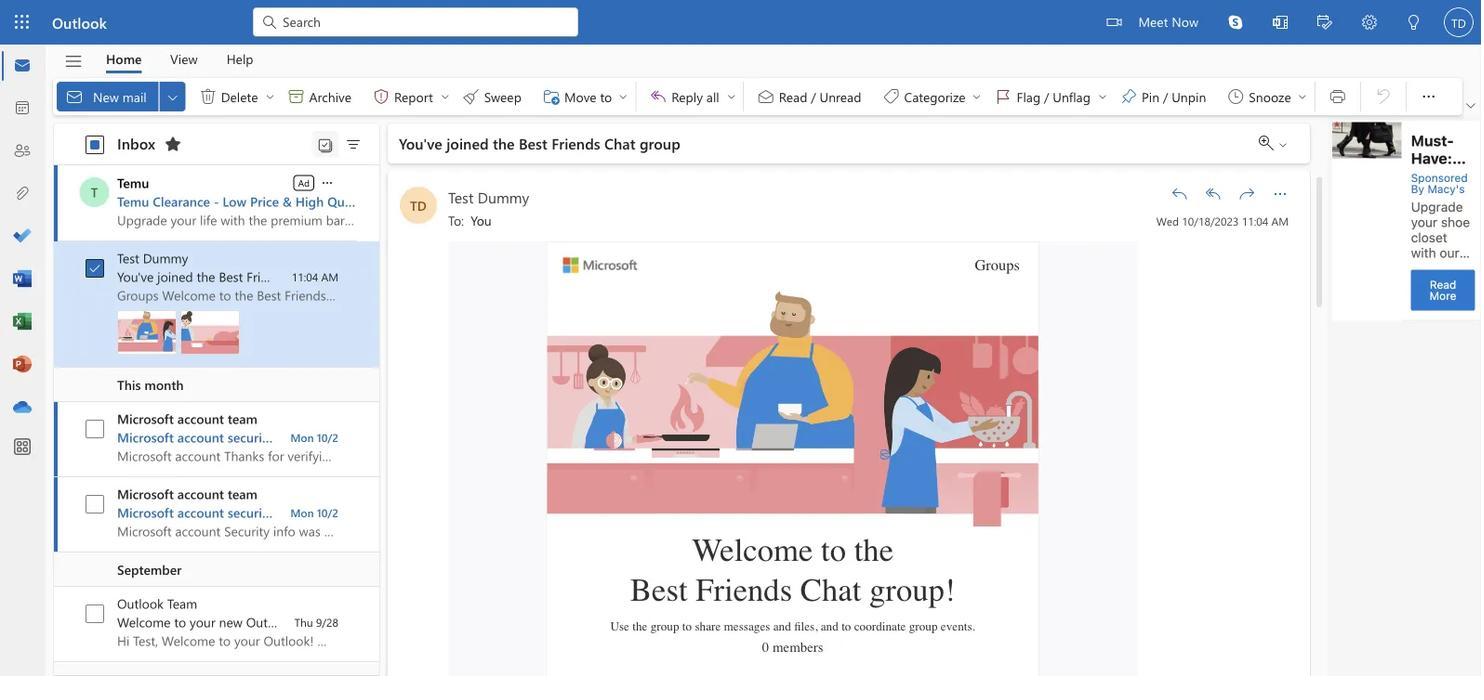 Task type: vqa. For each thing, say whether or not it's contained in the screenshot.
THE LOW
yes



Task type: describe. For each thing, give the bounding box(es) containing it.
message list list box
[[54, 166, 379, 676]]

0 vertical spatial you've joined the best friends chat group
[[399, 134, 680, 154]]

outlook for outlook team
[[117, 596, 164, 613]]

11:04 inside message list list box
[[292, 270, 318, 285]]

the inside welcome to the best friends chat group!
[[854, 532, 894, 570]]

 button
[[1392, 0, 1437, 47]]


[[1238, 185, 1256, 204]]

team for was
[[228, 486, 258, 503]]

 search field
[[253, 0, 578, 42]]

group!
[[869, 572, 955, 610]]

microsoft account team for microsoft account security info verification
[[117, 411, 258, 428]]

microsoft image
[[547, 243, 653, 289]]

/ for 
[[811, 88, 816, 105]]

inbox 
[[117, 133, 182, 153]]

mail
[[122, 88, 147, 105]]

left-rail-appbar navigation
[[4, 45, 41, 430]]

none text field inside email message element
[[448, 209, 1144, 231]]

help button
[[213, 45, 267, 73]]

temu for temu clearance - low price & high quality
[[117, 193, 149, 210]]

2 microsoft from the top
[[117, 429, 174, 446]]

use the group to share messages and files, and to coordinate group events. 0 members
[[610, 620, 975, 656]]

home button
[[92, 45, 156, 73]]

archive
[[309, 88, 351, 105]]

chat inside welcome to the best friends chat group!
[[800, 572, 861, 610]]

sweep
[[484, 88, 522, 105]]

application containing welcome to the best friends chat group!
[[0, 0, 1481, 677]]

you've inside message list list box
[[117, 268, 154, 285]]


[[287, 87, 305, 106]]

wed
[[1157, 213, 1179, 228]]

your
[[190, 614, 215, 631]]


[[1107, 15, 1122, 30]]

group inside message list list box
[[322, 268, 356, 285]]

2 and from the left
[[821, 620, 839, 634]]

members
[[773, 641, 823, 656]]

 button inside message list list box
[[319, 173, 336, 192]]


[[64, 52, 83, 71]]

to: you
[[448, 212, 492, 229]]


[[65, 87, 84, 106]]

 button
[[1258, 0, 1303, 47]]

powerpoint image
[[13, 356, 32, 375]]

calendar image
[[13, 99, 32, 118]]

select a conversation image for welcome to your new outlook.com account
[[86, 605, 104, 624]]

select a conversation image
[[86, 420, 104, 439]]

friends inside welcome to the best friends chat group!
[[696, 572, 792, 610]]

select a conversation image for microsoft account security info was added
[[86, 496, 104, 514]]

mon 10/2 for verification
[[290, 431, 338, 445]]

td image
[[1444, 7, 1474, 37]]

 button
[[1165, 179, 1195, 209]]

 categorize 
[[882, 87, 982, 106]]

outlook team
[[117, 596, 197, 613]]

temu for temu
[[117, 174, 149, 192]]

 snooze 
[[1227, 87, 1308, 106]]

the inside message list list box
[[197, 268, 215, 285]]

messages
[[724, 620, 770, 634]]

 read / unread
[[757, 87, 861, 106]]

1 horizontal spatial you've
[[399, 134, 442, 154]]

joined inside message list list box
[[157, 268, 193, 285]]

pin
[[1142, 88, 1160, 105]]

 for  reply all 
[[649, 87, 668, 106]]

ad
[[298, 177, 310, 189]]


[[757, 87, 775, 106]]

inbox
[[117, 133, 155, 153]]

share
[[695, 620, 721, 634]]

 button
[[1213, 0, 1258, 45]]

Select all messages checkbox
[[82, 132, 108, 158]]

price
[[250, 193, 279, 210]]

read
[[779, 88, 808, 105]]

coordinate
[[854, 620, 906, 634]]

flag
[[1017, 88, 1041, 105]]

 for  popup button in the message list list box
[[320, 176, 335, 191]]

 button
[[1463, 97, 1479, 115]]

month
[[145, 376, 184, 394]]

thu
[[295, 616, 313, 630]]


[[260, 13, 279, 32]]

groups
[[975, 257, 1020, 274]]


[[344, 136, 363, 154]]

1 and from the left
[[773, 620, 791, 634]]

help
[[227, 50, 253, 67]]

outlook for outlook
[[52, 12, 107, 32]]

onedrive image
[[13, 399, 32, 418]]

test inside message list list box
[[117, 250, 139, 267]]

view button
[[156, 45, 212, 73]]

1 horizontal spatial  button
[[1266, 179, 1295, 209]]

am inside message list list box
[[321, 270, 338, 285]]

Search field
[[281, 12, 567, 31]]

people image
[[13, 142, 32, 161]]

to inside  move to 
[[600, 88, 612, 105]]

word image
[[13, 271, 32, 289]]

best inside message list list box
[[219, 268, 243, 285]]

 button
[[338, 131, 368, 157]]

 button
[[55, 46, 92, 77]]

move & delete group
[[57, 78, 632, 115]]

welcome to the best friends chat group!
[[630, 532, 955, 610]]

 inside  snooze 
[[1297, 91, 1308, 102]]

meet now
[[1139, 13, 1199, 30]]

mail image
[[13, 57, 32, 75]]

to:
[[448, 212, 464, 229]]

chat inside message list list box
[[292, 268, 318, 285]]

categorize
[[904, 88, 966, 105]]

files image
[[13, 185, 32, 204]]

/ for 
[[1163, 88, 1168, 105]]

0
[[762, 641, 769, 656]]


[[1273, 15, 1288, 30]]

home
[[106, 50, 142, 67]]

/ for 
[[1044, 88, 1049, 105]]

low
[[223, 193, 247, 210]]


[[372, 87, 391, 106]]

-
[[214, 193, 219, 210]]

 button
[[1199, 179, 1228, 209]]

 button
[[1303, 0, 1347, 47]]

reply
[[672, 88, 703, 105]]

 inside  flag / unflag 
[[1097, 91, 1108, 102]]

microsoft account security info verification
[[117, 429, 370, 446]]


[[199, 87, 217, 106]]

 delete 
[[199, 87, 276, 106]]

3 microsoft from the top
[[117, 486, 174, 503]]

microsoft account team for microsoft account security info was added
[[117, 486, 258, 503]]

new
[[219, 614, 243, 631]]

outlook banner
[[0, 0, 1481, 47]]

you've joined the best friends chat group inside message list list box
[[117, 268, 356, 285]]

9/28
[[316, 616, 338, 630]]

mon 10/2 for was
[[290, 506, 338, 521]]

wed 10/18/2023 11:04 am
[[1157, 213, 1289, 228]]

thu 9/28
[[295, 616, 338, 630]]

test dummy image
[[400, 187, 437, 224]]

unflag
[[1053, 88, 1091, 105]]

you button
[[468, 211, 494, 231]]


[[1329, 87, 1347, 106]]

tags group
[[747, 78, 1311, 115]]

september heading
[[54, 553, 379, 588]]

td button
[[400, 187, 437, 224]]

select a conversation checkbox for welcome to your new outlook.com account
[[80, 600, 117, 630]]

 for  popup button to the middle
[[1271, 185, 1290, 204]]


[[1171, 185, 1189, 204]]

outlook.com
[[246, 614, 321, 631]]

11:04 am
[[292, 270, 338, 285]]


[[1362, 15, 1377, 30]]

 button
[[1232, 179, 1262, 209]]


[[995, 87, 1013, 106]]

inbox heading
[[108, 129, 188, 159]]

dummy inside email message element
[[478, 187, 529, 207]]


[[1318, 15, 1332, 30]]

 for 
[[1204, 185, 1223, 204]]

best inside welcome to the best friends chat group!
[[630, 572, 688, 610]]



Task type: locate. For each thing, give the bounding box(es) containing it.
10/2 up was at the bottom left
[[317, 431, 338, 445]]

chat up files,
[[800, 572, 861, 610]]

info
[[277, 429, 300, 446], [277, 504, 300, 522]]

am
[[1272, 213, 1289, 228], [321, 270, 338, 285]]

test dummy right  at the top
[[117, 250, 188, 267]]


[[1227, 87, 1245, 106]]

 archive
[[287, 87, 351, 106]]

 button right 
[[1266, 179, 1295, 209]]

1 select a conversation image from the top
[[86, 496, 104, 514]]

info left was at the bottom left
[[277, 504, 300, 522]]

1 vertical spatial outlook
[[117, 596, 164, 613]]

0 horizontal spatial best
[[219, 268, 243, 285]]

 pin / unpin
[[1120, 87, 1206, 106]]

0 horizontal spatial you've joined the best friends chat group
[[117, 268, 356, 285]]

0 horizontal spatial joined
[[157, 268, 193, 285]]

1 temu from the top
[[117, 174, 149, 192]]

team up microsoft account security info verification
[[228, 411, 258, 428]]

0 vertical spatial test
[[448, 187, 474, 207]]

2 security from the top
[[228, 504, 273, 522]]

 left 
[[1097, 91, 1108, 102]]

move
[[564, 88, 597, 105]]

1 security from the top
[[228, 429, 273, 446]]

0 vertical spatial joined
[[446, 134, 489, 154]]

1 horizontal spatial /
[[1044, 88, 1049, 105]]

3 / from the left
[[1163, 88, 1168, 105]]

select a conversation checkbox down september
[[80, 600, 117, 630]]

2 mon from the top
[[290, 506, 314, 521]]

select a conversation image down select a conversation icon
[[86, 496, 104, 514]]

10/2 for verification
[[317, 431, 338, 445]]

1 vertical spatial security
[[228, 504, 273, 522]]

tab list
[[92, 45, 268, 73]]

0 vertical spatial team
[[228, 411, 258, 428]]

2 attachment thumbnail image from the left
[[180, 311, 240, 355]]

1 vertical spatial temu
[[117, 193, 149, 210]]

chat down  move to 
[[604, 134, 636, 154]]

2 horizontal spatial  button
[[724, 82, 739, 112]]

dummy
[[478, 187, 529, 207], [143, 250, 188, 267]]

outlook up 
[[52, 12, 107, 32]]

/ inside  flag / unflag 
[[1044, 88, 1049, 105]]

to inside message list list box
[[174, 614, 186, 631]]


[[649, 87, 668, 106], [1204, 185, 1223, 204]]

2 select a conversation image from the top
[[86, 605, 104, 624]]

select a conversation image left outlook team
[[86, 605, 104, 624]]

dummy inside message list list box
[[143, 250, 188, 267]]

/ inside  pin / unpin
[[1163, 88, 1168, 105]]

account
[[177, 411, 224, 428], [177, 429, 224, 446], [177, 486, 224, 503], [177, 504, 224, 522], [324, 614, 370, 631]]

 button
[[1410, 78, 1448, 115], [319, 173, 336, 192], [1266, 179, 1295, 209]]

the down -
[[197, 268, 215, 285]]

0 horizontal spatial 
[[649, 87, 668, 106]]

1 / from the left
[[811, 88, 816, 105]]

/
[[811, 88, 816, 105], [1044, 88, 1049, 105], [1163, 88, 1168, 105]]

1 horizontal spatial chat
[[604, 134, 636, 154]]

0 horizontal spatial dummy
[[143, 250, 188, 267]]

0 vertical spatial friends
[[552, 134, 600, 154]]

 for right  popup button
[[1420, 87, 1438, 106]]

temu right t
[[117, 174, 149, 192]]

0 vertical spatial 10/2
[[317, 431, 338, 445]]

none text field containing to:
[[448, 209, 1144, 231]]

 button inside move & delete group
[[438, 82, 453, 112]]

joined down clearance
[[157, 268, 193, 285]]

0 vertical spatial best
[[519, 134, 547, 154]]

email message element
[[388, 171, 1310, 677]]

0 vertical spatial welcome
[[692, 532, 813, 570]]

outlook inside message list list box
[[117, 596, 164, 613]]

0 vertical spatial 
[[649, 87, 668, 106]]

team up 'microsoft account security info was added'
[[228, 486, 258, 503]]

1 vertical spatial select a conversation checkbox
[[80, 490, 117, 520]]

microsoft account security info was added
[[117, 504, 367, 522]]

1 horizontal spatial 11:04
[[1242, 213, 1268, 228]]

now
[[1172, 13, 1199, 30]]

1 vertical spatial am
[[321, 270, 338, 285]]

chat down the high
[[292, 268, 318, 285]]

1 horizontal spatial dummy
[[478, 187, 529, 207]]

0 horizontal spatial test dummy
[[117, 250, 188, 267]]

message list section
[[54, 119, 379, 676]]

1 vertical spatial dummy
[[143, 250, 188, 267]]

dummy up you
[[478, 187, 529, 207]]

 button right the all
[[724, 82, 739, 112]]

2 horizontal spatial  button
[[1410, 78, 1448, 115]]

security down the this month heading
[[228, 429, 273, 446]]

2 horizontal spatial best
[[630, 572, 688, 610]]

welcome down outlook team
[[117, 614, 171, 631]]

1 horizontal spatial joined
[[446, 134, 489, 154]]

excel image
[[13, 313, 32, 332]]

0 vertical spatial microsoft account team
[[117, 411, 258, 428]]

1 vertical spatial best
[[219, 268, 243, 285]]

0 vertical spatial info
[[277, 429, 300, 446]]

0 horizontal spatial 
[[320, 176, 335, 191]]

/ right read
[[811, 88, 816, 105]]

 left the 
[[165, 89, 180, 104]]

 inside email message element
[[1271, 185, 1290, 204]]

test inside email message element
[[448, 187, 474, 207]]

select all messages image
[[86, 136, 104, 154]]

delete
[[221, 88, 258, 105]]

1 vertical spatial 11:04
[[292, 270, 318, 285]]

 inside  reply all 
[[726, 91, 737, 102]]

1 vertical spatial select a conversation image
[[86, 605, 104, 624]]

 inside button
[[1204, 185, 1223, 204]]


[[1120, 87, 1138, 106]]

mon for was
[[290, 506, 314, 521]]

1 vertical spatial mon 10/2
[[290, 506, 338, 521]]

you've down  report 
[[399, 134, 442, 154]]

 move to 
[[542, 87, 629, 106]]

this month
[[117, 376, 184, 394]]

 button for 
[[263, 82, 278, 112]]

you
[[471, 212, 492, 229]]

1 horizontal spatial  button
[[1095, 82, 1110, 112]]

 button left 
[[438, 82, 453, 112]]

11:04 down the high
[[292, 270, 318, 285]]

1  button from the left
[[438, 82, 453, 112]]

1 info from the top
[[277, 429, 300, 446]]

am right 10/18/2023
[[1272, 213, 1289, 228]]

security for verification
[[228, 429, 273, 446]]

select a conversation checkbox for microsoft account security info was added
[[80, 490, 117, 520]]

1 horizontal spatial am
[[1272, 213, 1289, 228]]

1  button from the left
[[160, 82, 186, 112]]

microsoft
[[117, 411, 174, 428], [117, 429, 174, 446], [117, 486, 174, 503], [117, 504, 174, 522]]

and right files,
[[821, 620, 839, 634]]

0 vertical spatial dummy
[[478, 187, 529, 207]]

friends left 11:04 am
[[247, 268, 288, 285]]

1 horizontal spatial outlook
[[117, 596, 164, 613]]

0 vertical spatial mon 10/2
[[290, 431, 338, 445]]

1 microsoft account team from the top
[[117, 411, 258, 428]]


[[317, 137, 334, 154]]

1 vertical spatial info
[[277, 504, 300, 522]]

temu right temu 'image' at the top
[[117, 193, 149, 210]]

1 vertical spatial 
[[1204, 185, 1223, 204]]

mon left added
[[290, 506, 314, 521]]

welcome inside welcome to the best friends chat group!
[[692, 532, 813, 570]]

 inside  delete 
[[265, 91, 276, 102]]

to
[[600, 88, 612, 105], [821, 532, 846, 570], [174, 614, 186, 631], [682, 620, 692, 634], [842, 620, 851, 634]]

2 10/2 from the top
[[317, 506, 338, 521]]

 inside  move to 
[[618, 91, 629, 102]]

friends inside message list list box
[[247, 268, 288, 285]]

2 info from the top
[[277, 504, 300, 522]]

 inside message list list box
[[320, 176, 335, 191]]

test dummy inside email message element
[[448, 187, 529, 207]]

 button for 
[[438, 82, 453, 112]]

1 horizontal spatial and
[[821, 620, 839, 634]]

temu image
[[80, 178, 109, 207]]

1 horizontal spatial best
[[519, 134, 547, 154]]

1 horizontal spatial  button
[[263, 82, 278, 112]]

1 team from the top
[[228, 411, 258, 428]]

 button right ad
[[319, 173, 336, 192]]

2 vertical spatial chat
[[800, 572, 861, 610]]

1 vertical spatial you've joined the best friends chat group
[[117, 268, 356, 285]]

1 vertical spatial test
[[117, 250, 139, 267]]

select a conversation checkbox down this
[[80, 415, 117, 444]]

 button
[[1319, 82, 1356, 112]]

 right 
[[1278, 139, 1289, 151]]

1 horizontal spatial 
[[1271, 185, 1290, 204]]

 right move
[[618, 91, 629, 102]]

group down "quality"
[[322, 268, 356, 285]]

0 horizontal spatial  button
[[160, 82, 186, 112]]

0 vertical spatial am
[[1272, 213, 1289, 228]]

 button inside tags 'group'
[[1095, 82, 1110, 112]]

the down sweep
[[493, 134, 515, 154]]

3 select a conversation checkbox from the top
[[80, 600, 117, 630]]

test up to:
[[448, 187, 474, 207]]

attachment thumbnail image
[[117, 311, 177, 355], [180, 311, 240, 355]]

welcome for new
[[117, 614, 171, 631]]

test dummy button
[[448, 187, 529, 207]]

None text field
[[448, 209, 1144, 231]]

joined
[[446, 134, 489, 154], [157, 268, 193, 285]]

0 horizontal spatial chat
[[292, 268, 318, 285]]

1 horizontal spatial welcome
[[692, 532, 813, 570]]

1 vertical spatial you've
[[117, 268, 154, 285]]

 reply all 
[[649, 87, 737, 106]]

dummy down clearance
[[143, 250, 188, 267]]

1 mon 10/2 from the top
[[290, 431, 338, 445]]

10/18/2023
[[1182, 213, 1239, 228]]

Select a conversation checkbox
[[80, 254, 117, 284]]

0 vertical spatial select a conversation checkbox
[[80, 415, 117, 444]]

welcome inside message list list box
[[117, 614, 171, 631]]

2 / from the left
[[1044, 88, 1049, 105]]

10/2 down verification
[[317, 506, 338, 521]]

 sweep
[[462, 87, 522, 106]]

2 horizontal spatial friends
[[696, 572, 792, 610]]

1 horizontal spatial friends
[[552, 134, 600, 154]]

/ right pin
[[1163, 88, 1168, 105]]

info for was
[[277, 504, 300, 522]]

1 mon from the top
[[290, 431, 314, 445]]

2 horizontal spatial chat
[[800, 572, 861, 610]]

2  button from the left
[[263, 82, 278, 112]]

2 microsoft account team from the top
[[117, 486, 258, 503]]

1 vertical spatial test dummy
[[117, 250, 188, 267]]

attachment thumbnail image up the this month heading
[[180, 311, 240, 355]]

1 vertical spatial mon
[[290, 506, 314, 521]]

new
[[93, 88, 119, 105]]

mon 10/2 up was at the bottom left
[[290, 431, 338, 445]]

0 vertical spatial mon
[[290, 431, 314, 445]]

0 horizontal spatial friends
[[247, 268, 288, 285]]

1 vertical spatial friends
[[247, 268, 288, 285]]

meet
[[1139, 13, 1168, 30]]

select a conversation checkbox down select a conversation icon
[[80, 490, 117, 520]]

september
[[117, 561, 182, 579]]

security left was at the bottom left
[[228, 504, 273, 522]]

 button left 
[[263, 82, 278, 112]]

use
[[610, 620, 629, 634]]

1 horizontal spatial test
[[448, 187, 474, 207]]

am down "quality"
[[321, 270, 338, 285]]

 right 
[[1271, 185, 1290, 204]]

security for was
[[228, 504, 273, 522]]

0 vertical spatial 11:04
[[1242, 213, 1268, 228]]

this
[[117, 376, 141, 394]]

 right snooze
[[1297, 91, 1308, 102]]

verification
[[304, 429, 370, 446]]

1 select a conversation checkbox from the top
[[80, 415, 117, 444]]

 left ""
[[971, 91, 982, 102]]

test dummy up you
[[448, 187, 529, 207]]

2 horizontal spatial 
[[1420, 87, 1438, 106]]

 flag / unflag 
[[995, 87, 1108, 106]]

11:04
[[1242, 213, 1268, 228], [292, 270, 318, 285]]

1 vertical spatial microsoft account team
[[117, 486, 258, 503]]

0 vertical spatial test dummy
[[448, 187, 529, 207]]

 up 10/18/2023
[[1204, 185, 1223, 204]]

1 horizontal spatial you've joined the best friends chat group
[[399, 134, 680, 154]]

and
[[773, 620, 791, 634], [821, 620, 839, 634]]

1 vertical spatial team
[[228, 486, 258, 503]]

1 microsoft from the top
[[117, 411, 174, 428]]

 
[[1259, 136, 1289, 151]]

team
[[167, 596, 197, 613]]

0 vertical spatial outlook
[[52, 12, 107, 32]]

1 attachment thumbnail image from the left
[[117, 311, 177, 355]]

0 horizontal spatial 11:04
[[292, 270, 318, 285]]


[[462, 87, 480, 106]]

0 vertical spatial temu
[[117, 174, 149, 192]]

 inside  report 
[[440, 91, 451, 102]]


[[1466, 101, 1476, 111]]

0 horizontal spatial /
[[811, 88, 816, 105]]

2 temu from the top
[[117, 193, 149, 210]]

0 vertical spatial chat
[[604, 134, 636, 154]]


[[88, 262, 101, 275]]

0 horizontal spatial  button
[[319, 173, 336, 192]]

to do image
[[13, 228, 32, 246]]

 button for 
[[724, 82, 739, 112]]

1 10/2 from the top
[[317, 431, 338, 445]]

2 team from the top
[[228, 486, 258, 503]]

1 horizontal spatial attachment thumbnail image
[[180, 311, 240, 355]]

 button left 
[[1095, 82, 1110, 112]]

 left reply
[[649, 87, 668, 106]]

1 vertical spatial joined
[[157, 268, 193, 285]]


[[1407, 15, 1422, 30]]

 report 
[[372, 87, 451, 106]]

chat
[[604, 134, 636, 154], [292, 268, 318, 285], [800, 572, 861, 610]]

quality
[[327, 193, 370, 210]]

security
[[228, 429, 273, 446], [228, 504, 273, 522]]

info for verification
[[277, 429, 300, 446]]

 right ad
[[320, 176, 335, 191]]

events.
[[941, 620, 975, 634]]


[[1228, 15, 1243, 30]]

4 microsoft from the top
[[117, 504, 174, 522]]

 left 
[[265, 91, 276, 102]]

attachment thumbnail image up this month
[[117, 311, 177, 355]]

outlook
[[52, 12, 107, 32], [117, 596, 164, 613]]

the inside use the group to share messages and files, and to coordinate group events. 0 members
[[633, 620, 648, 634]]

 button left the 
[[160, 82, 186, 112]]

0 horizontal spatial test
[[117, 250, 139, 267]]

friends up messages at bottom
[[696, 572, 792, 610]]

select a conversation checkbox for microsoft account security info verification
[[80, 415, 117, 444]]

2  button from the left
[[1095, 82, 1110, 112]]

mon for verification
[[290, 431, 314, 445]]

added
[[330, 504, 367, 522]]

best
[[519, 134, 547, 154], [219, 268, 243, 285], [630, 572, 688, 610]]

2 vertical spatial friends
[[696, 572, 792, 610]]

joined down 
[[446, 134, 489, 154]]

2 horizontal spatial /
[[1163, 88, 1168, 105]]

 button left 
[[1410, 78, 1448, 115]]

11:04 inside email message element
[[1242, 213, 1268, 228]]

0 horizontal spatial am
[[321, 270, 338, 285]]

this month heading
[[54, 368, 379, 403]]

team
[[228, 411, 258, 428], [228, 486, 258, 503]]

 right the all
[[726, 91, 737, 102]]

group left events.
[[909, 620, 938, 634]]

&
[[283, 193, 292, 210]]

Select a conversation checkbox
[[80, 415, 117, 444], [80, 490, 117, 520], [80, 600, 117, 630]]

3  button from the left
[[724, 82, 739, 112]]

microsoft account team down month at the bottom
[[117, 411, 258, 428]]

10/2 for was
[[317, 506, 338, 521]]

the up group!
[[854, 532, 894, 570]]

you've joined the best friends chat group down low
[[117, 268, 356, 285]]

welcome up messages at bottom
[[692, 532, 813, 570]]

info left verification
[[277, 429, 300, 446]]

tab list inside application
[[92, 45, 268, 73]]

test dummy inside message list list box
[[117, 250, 188, 267]]

to inside welcome to the best friends chat group!
[[821, 532, 846, 570]]

group
[[640, 134, 680, 154], [322, 268, 356, 285], [651, 620, 679, 634], [909, 620, 938, 634]]

navigation pane region
[[53, 116, 252, 677]]

1 vertical spatial chat
[[292, 268, 318, 285]]

1 horizontal spatial test dummy
[[448, 187, 529, 207]]

am inside email message element
[[1272, 213, 1289, 228]]

td
[[410, 197, 427, 214]]

0 horizontal spatial welcome
[[117, 614, 171, 631]]

2 mon 10/2 from the top
[[290, 506, 338, 521]]

and left files,
[[773, 620, 791, 634]]

 button
[[1347, 0, 1392, 47]]

/ inside  read / unread
[[811, 88, 816, 105]]

0 vertical spatial security
[[228, 429, 273, 446]]

group down reply
[[640, 134, 680, 154]]

0 horizontal spatial outlook
[[52, 12, 107, 32]]

 button for 
[[1095, 82, 1110, 112]]

application
[[0, 0, 1481, 677]]

test dummy
[[448, 187, 529, 207], [117, 250, 188, 267]]

1 vertical spatial welcome
[[117, 614, 171, 631]]

 button for 
[[160, 82, 186, 112]]

select a conversation image
[[86, 496, 104, 514], [86, 605, 104, 624]]

friends down move
[[552, 134, 600, 154]]

0 vertical spatial you've
[[399, 134, 442, 154]]

high
[[295, 193, 324, 210]]

0 horizontal spatial attachment thumbnail image
[[117, 311, 177, 355]]

welcome to your new outlook.com account
[[117, 614, 370, 631]]

you've joined the best friends chat group down 
[[399, 134, 680, 154]]


[[1259, 136, 1274, 151]]

 inside  
[[1278, 139, 1289, 151]]

all
[[707, 88, 719, 105]]

2 select a conversation checkbox from the top
[[80, 490, 117, 520]]

 left 
[[440, 91, 451, 102]]

1 vertical spatial 10/2
[[317, 506, 338, 521]]

2 vertical spatial select a conversation checkbox
[[80, 600, 117, 630]]

 left 
[[1420, 87, 1438, 106]]

welcome for best
[[692, 532, 813, 570]]

you've right  at the top
[[117, 268, 154, 285]]

mon up was at the bottom left
[[290, 431, 314, 445]]

more apps image
[[13, 439, 32, 457]]

0 horizontal spatial you've
[[117, 268, 154, 285]]

the right use
[[633, 620, 648, 634]]

 inside  categorize 
[[971, 91, 982, 102]]

snooze
[[1249, 88, 1291, 105]]

test right  at the top
[[117, 250, 139, 267]]

group left share
[[651, 620, 679, 634]]

0 vertical spatial select a conversation image
[[86, 496, 104, 514]]

tab list containing home
[[92, 45, 268, 73]]

unpin
[[1172, 88, 1206, 105]]

team for verification
[[228, 411, 258, 428]]

mon 10/2 down verification
[[290, 506, 338, 521]]

outlook down september
[[117, 596, 164, 613]]

/ right flag
[[1044, 88, 1049, 105]]

microsoft account team up 'microsoft account security info was added'
[[117, 486, 258, 503]]

outlook inside banner
[[52, 12, 107, 32]]

11:04 down 
[[1242, 213, 1268, 228]]

0 horizontal spatial and
[[773, 620, 791, 634]]

2 vertical spatial best
[[630, 572, 688, 610]]

1 horizontal spatial 
[[1204, 185, 1223, 204]]



